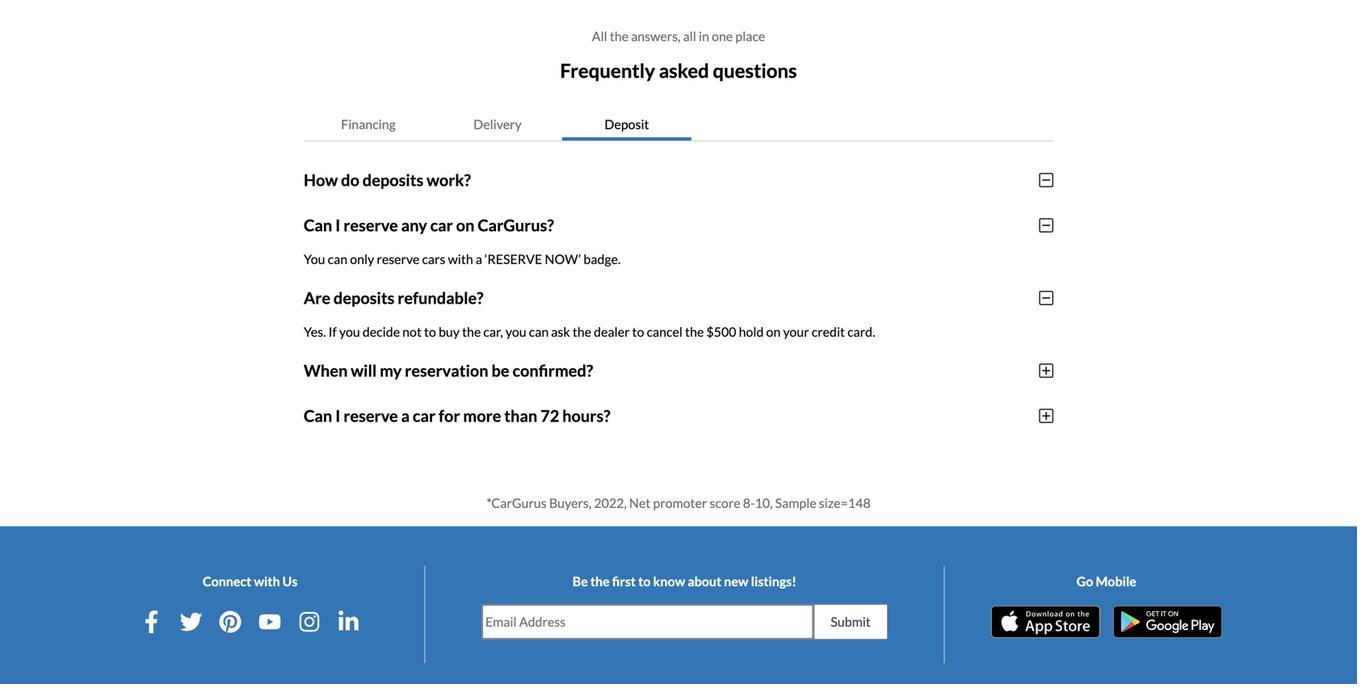 Task type: locate. For each thing, give the bounding box(es) containing it.
i down how
[[335, 216, 340, 235]]

0 vertical spatial car
[[430, 216, 453, 235]]

2 i from the top
[[335, 406, 340, 426]]

minus square image inside are deposits refundable? dropdown button
[[1039, 290, 1053, 306]]

dealer
[[594, 324, 630, 340]]

minus square image inside 'how do deposits work?' dropdown button
[[1039, 172, 1053, 188]]

answers,
[[631, 28, 681, 44]]

the
[[610, 28, 629, 44], [462, 324, 481, 340], [573, 324, 591, 340], [685, 324, 704, 340], [590, 573, 610, 589]]

submit button
[[814, 604, 888, 640]]

1 horizontal spatial a
[[476, 251, 482, 267]]

do
[[341, 170, 359, 190]]

the left $500
[[685, 324, 704, 340]]

reserve inside can i reserve a car for more than 72 hours? dropdown button
[[344, 406, 398, 426]]

for
[[439, 406, 460, 426]]

you can only reserve cars with a 'reserve now' badge.
[[304, 251, 621, 267]]

instagram image
[[298, 611, 321, 633]]

i for can i reserve a car for more than 72 hours?
[[335, 406, 340, 426]]

deposits inside dropdown button
[[334, 288, 395, 308]]

1 horizontal spatial on
[[766, 324, 781, 340]]

can up you
[[304, 216, 332, 235]]

refundable?
[[398, 288, 484, 308]]

a left 'reserve
[[476, 251, 482, 267]]

1 horizontal spatial you
[[506, 324, 526, 340]]

i
[[335, 216, 340, 235], [335, 406, 340, 426]]

'reserve
[[485, 251, 542, 267]]

1 can from the top
[[304, 216, 332, 235]]

with
[[448, 251, 473, 267], [254, 573, 280, 589]]

on inside dropdown button
[[456, 216, 475, 235]]

1 you from the left
[[339, 324, 360, 340]]

0 vertical spatial reserve
[[344, 216, 398, 235]]

0 vertical spatial deposits
[[363, 170, 424, 190]]

can right you
[[328, 251, 348, 267]]

will
[[351, 361, 377, 380]]

can i reserve any car on cargurus? button
[[304, 203, 1053, 248]]

1 vertical spatial with
[[254, 573, 280, 589]]

delivery tab
[[433, 108, 562, 140]]

reserve inside can i reserve any car on cargurus? dropdown button
[[344, 216, 398, 235]]

your
[[783, 324, 809, 340]]

0 vertical spatial can
[[328, 251, 348, 267]]

mobile
[[1096, 573, 1137, 589]]

0 horizontal spatial can
[[328, 251, 348, 267]]

1 vertical spatial car
[[413, 406, 436, 426]]

deposits right the "do" in the left top of the page
[[363, 170, 424, 190]]

more
[[463, 406, 501, 426]]

how do deposits work? button
[[304, 157, 1053, 203]]

minus square image for are deposits refundable?
[[1039, 290, 1053, 306]]

badge.
[[584, 251, 621, 267]]

i down when
[[335, 406, 340, 426]]

buyers,
[[549, 495, 592, 511]]

reserve down will
[[344, 406, 398, 426]]

you right if
[[339, 324, 360, 340]]

reserve left "cars"
[[377, 251, 420, 267]]

1 i from the top
[[335, 216, 340, 235]]

0 horizontal spatial you
[[339, 324, 360, 340]]

minus square image up minus square icon
[[1039, 172, 1053, 188]]

connect with us
[[203, 573, 298, 589]]

the left car, on the left top of page
[[462, 324, 481, 340]]

can
[[304, 216, 332, 235], [304, 406, 332, 426]]

on
[[456, 216, 475, 235], [766, 324, 781, 340]]

minus square image
[[1039, 172, 1053, 188], [1039, 290, 1053, 306]]

0 vertical spatial minus square image
[[1039, 172, 1053, 188]]

2 can from the top
[[304, 406, 332, 426]]

listings!
[[751, 573, 797, 589]]

on up you can only reserve cars with a 'reserve now' badge.
[[456, 216, 475, 235]]

1 vertical spatial minus square image
[[1039, 290, 1053, 306]]

all
[[592, 28, 607, 44]]

1 vertical spatial deposits
[[334, 288, 395, 308]]

1 vertical spatial can
[[529, 324, 549, 340]]

0 vertical spatial i
[[335, 216, 340, 235]]

not
[[402, 324, 422, 340]]

2 minus square image from the top
[[1039, 290, 1053, 306]]

2 you from the left
[[506, 324, 526, 340]]

cars
[[422, 251, 446, 267]]

card.
[[848, 324, 875, 340]]

to
[[424, 324, 436, 340], [632, 324, 644, 340], [638, 573, 651, 589]]

with left us
[[254, 573, 280, 589]]

deposits
[[363, 170, 424, 190], [334, 288, 395, 308]]

car
[[430, 216, 453, 235], [413, 406, 436, 426]]

can i reserve a car for more than 72 hours? button
[[304, 393, 1053, 439]]

can left ask
[[529, 324, 549, 340]]

minus square image for how do deposits work?
[[1039, 172, 1053, 188]]

the right all
[[610, 28, 629, 44]]

a
[[476, 251, 482, 267], [401, 406, 410, 426]]

1 vertical spatial a
[[401, 406, 410, 426]]

reserve up only
[[344, 216, 398, 235]]

hold
[[739, 324, 764, 340]]

1 vertical spatial i
[[335, 406, 340, 426]]

asked
[[659, 59, 709, 82]]

0 vertical spatial on
[[456, 216, 475, 235]]

know
[[653, 573, 685, 589]]

1 vertical spatial reserve
[[377, 251, 420, 267]]

car left for
[[413, 406, 436, 426]]

$500
[[706, 324, 736, 340]]

credit
[[812, 324, 845, 340]]

you right car, on the left top of page
[[506, 324, 526, 340]]

1 vertical spatial can
[[304, 406, 332, 426]]

can i reserve any car on cargurus?
[[304, 216, 554, 235]]

any
[[401, 216, 427, 235]]

submit
[[831, 614, 871, 630]]

you
[[304, 251, 325, 267]]

be the first to know about new listings!
[[573, 573, 797, 589]]

connect
[[203, 573, 251, 589]]

work?
[[427, 170, 471, 190]]

tab list
[[304, 108, 1053, 141]]

0 horizontal spatial on
[[456, 216, 475, 235]]

with right "cars"
[[448, 251, 473, 267]]

on right hold
[[766, 324, 781, 340]]

you
[[339, 324, 360, 340], [506, 324, 526, 340]]

all the answers, all in one place
[[592, 28, 765, 44]]

reserve
[[344, 216, 398, 235], [377, 251, 420, 267], [344, 406, 398, 426]]

minus square image up plus square image
[[1039, 290, 1053, 306]]

a left for
[[401, 406, 410, 426]]

facebook image
[[140, 611, 163, 633]]

2 vertical spatial reserve
[[344, 406, 398, 426]]

place
[[735, 28, 765, 44]]

ask
[[551, 324, 570, 340]]

1 minus square image from the top
[[1039, 172, 1053, 188]]

can
[[328, 251, 348, 267], [529, 324, 549, 340]]

can down when
[[304, 406, 332, 426]]

deposits up decide
[[334, 288, 395, 308]]

car for on
[[430, 216, 453, 235]]

0 horizontal spatial with
[[254, 573, 280, 589]]

score
[[710, 495, 741, 511]]

frequently
[[560, 59, 655, 82]]

be
[[492, 361, 509, 380]]

0 vertical spatial with
[[448, 251, 473, 267]]

linkedin image
[[337, 611, 360, 633]]

car right any
[[430, 216, 453, 235]]

cargurus?
[[478, 216, 554, 235]]

deposits inside dropdown button
[[363, 170, 424, 190]]

0 horizontal spatial a
[[401, 406, 410, 426]]

0 vertical spatial can
[[304, 216, 332, 235]]

car for for
[[413, 406, 436, 426]]



Task type: vqa. For each thing, say whether or not it's contained in the screenshot.
and to the middle
no



Task type: describe. For each thing, give the bounding box(es) containing it.
reserve for any
[[344, 216, 398, 235]]

to right dealer
[[632, 324, 644, 340]]

minus square image
[[1039, 217, 1053, 233]]

72
[[541, 406, 559, 426]]

car,
[[483, 324, 503, 340]]

net
[[629, 495, 651, 511]]

*cargurus buyers, 2022, net promoter score 8-10, sample size=148
[[487, 495, 871, 511]]

us
[[283, 573, 298, 589]]

questions
[[713, 59, 797, 82]]

one
[[712, 28, 733, 44]]

tab list containing financing
[[304, 108, 1053, 141]]

are deposits refundable? button
[[304, 275, 1053, 321]]

i for can i reserve any car on cargurus?
[[335, 216, 340, 235]]

plus square image
[[1039, 408, 1053, 424]]

reserve for a
[[344, 406, 398, 426]]

10,
[[755, 495, 773, 511]]

to right first
[[638, 573, 651, 589]]

be
[[573, 573, 588, 589]]

cancel
[[647, 324, 683, 340]]

than
[[504, 406, 537, 426]]

only
[[350, 251, 374, 267]]

deposit
[[605, 116, 649, 132]]

all
[[683, 28, 696, 44]]

a inside dropdown button
[[401, 406, 410, 426]]

reservation
[[405, 361, 489, 380]]

deposit tab
[[562, 108, 692, 140]]

sample
[[775, 495, 817, 511]]

financing
[[341, 116, 396, 132]]

buy
[[439, 324, 460, 340]]

yes.
[[304, 324, 326, 340]]

can for can i reserve a car for more than 72 hours?
[[304, 406, 332, 426]]

about
[[688, 573, 722, 589]]

are
[[304, 288, 330, 308]]

to right not
[[424, 324, 436, 340]]

in
[[699, 28, 709, 44]]

plus square image
[[1039, 363, 1053, 379]]

can for can i reserve any car on cargurus?
[[304, 216, 332, 235]]

when will my reservation be confirmed? button
[[304, 348, 1053, 393]]

can i reserve a car for more than 72 hours?
[[304, 406, 610, 426]]

*cargurus
[[487, 495, 547, 511]]

financing tab
[[304, 108, 433, 140]]

go
[[1077, 573, 1093, 589]]

if
[[328, 324, 337, 340]]

1 vertical spatial on
[[766, 324, 781, 340]]

pinterest image
[[219, 611, 242, 633]]

get it on google play image
[[1113, 606, 1222, 638]]

when will my reservation be confirmed?
[[304, 361, 593, 380]]

new
[[724, 573, 749, 589]]

how do deposits work?
[[304, 170, 471, 190]]

hours?
[[562, 406, 610, 426]]

are deposits refundable?
[[304, 288, 484, 308]]

the right be
[[590, 573, 610, 589]]

how
[[304, 170, 338, 190]]

first
[[612, 573, 636, 589]]

youtube image
[[259, 611, 281, 633]]

promoter
[[653, 495, 707, 511]]

1 horizontal spatial can
[[529, 324, 549, 340]]

the right ask
[[573, 324, 591, 340]]

size=148
[[819, 495, 871, 511]]

0 vertical spatial a
[[476, 251, 482, 267]]

download on the app store image
[[991, 606, 1100, 638]]

8-
[[743, 495, 755, 511]]

delivery
[[474, 116, 522, 132]]

yes. if you decide not to buy the car, you can ask the dealer to cancel the $500 hold on your credit card.
[[304, 324, 875, 340]]

when
[[304, 361, 348, 380]]

my
[[380, 361, 402, 380]]

go mobile
[[1077, 573, 1137, 589]]

Email Address email field
[[482, 605, 813, 639]]

now'
[[545, 251, 581, 267]]

confirmed?
[[513, 361, 593, 380]]

1 horizontal spatial with
[[448, 251, 473, 267]]

frequently asked questions
[[560, 59, 797, 82]]

2022,
[[594, 495, 627, 511]]

decide
[[363, 324, 400, 340]]

twitter image
[[180, 611, 202, 633]]



